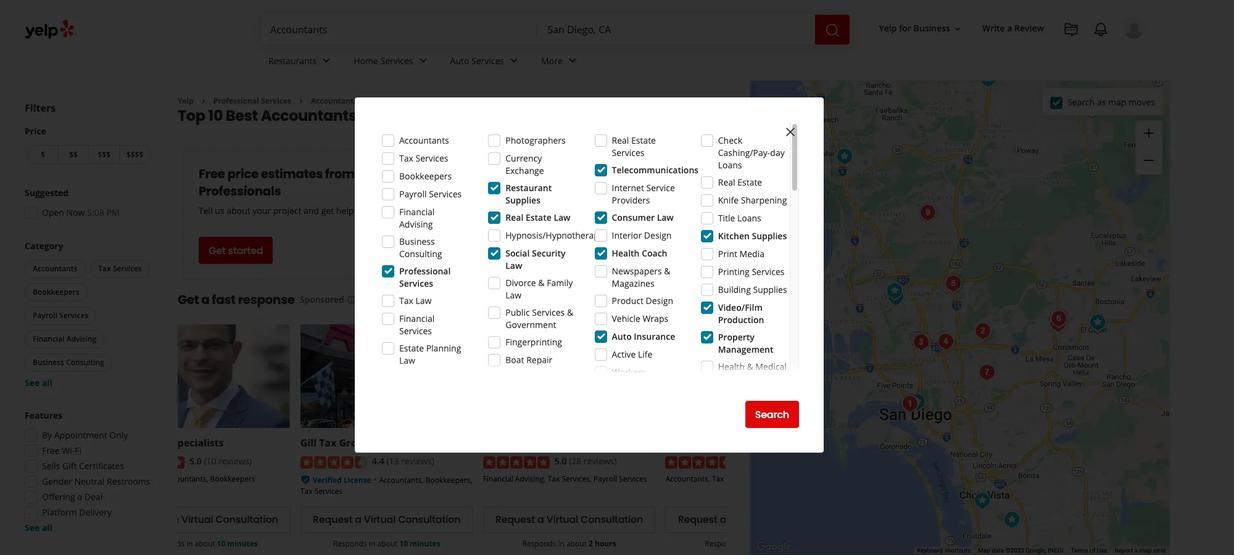 Task type: locate. For each thing, give the bounding box(es) containing it.
see
[[25, 377, 40, 389], [25, 522, 40, 534]]

design up wraps
[[646, 295, 673, 307]]

2 horizontal spatial accountants,
[[666, 474, 710, 484]]

1 request from the left
[[130, 513, 170, 527]]

payroll services up businesses.
[[399, 188, 462, 200]]

l & l tax services image
[[1046, 311, 1071, 336]]

design for interior design
[[644, 230, 672, 241]]

features
[[25, 410, 63, 422]]

services inside accountants, bookkeepers, tax services
[[314, 486, 343, 497]]

2 see from the top
[[25, 522, 40, 534]]

1 vertical spatial supplies
[[752, 230, 787, 242]]

financial advising inside the search dialog
[[399, 206, 435, 230]]

1 5 star rating image from the left
[[118, 457, 185, 469]]

free up sells
[[42, 445, 60, 457]]

1 5.0 from the left
[[189, 456, 202, 467]]

homestate solutions image
[[1000, 508, 1025, 532]]

0 vertical spatial and
[[304, 205, 319, 217]]

4 consultation from the left
[[763, 513, 826, 527]]

response
[[238, 292, 295, 309]]

search image
[[825, 23, 840, 37]]

kitchen supplies
[[718, 230, 787, 242]]

minutes for group
[[410, 539, 441, 549]]

& for health
[[747, 361, 753, 373]]

0 vertical spatial payroll
[[399, 188, 427, 200]]

3 in from the left
[[558, 539, 565, 549]]

4 request a virtual consultation button from the left
[[666, 507, 838, 534]]

tax services down "san"
[[399, 152, 448, 164]]

david yorks tax service image
[[833, 144, 857, 169]]

consultation for cka accounting and tax services
[[763, 513, 826, 527]]

0 horizontal spatial advising
[[66, 334, 96, 344]]

2 horizontal spatial 24 chevron down v2 image
[[565, 53, 580, 68]]

search left as
[[1068, 96, 1095, 108]]

reviews) for gill tax group
[[401, 456, 434, 467]]

yelp
[[879, 23, 897, 34], [178, 96, 194, 106]]

©2023
[[1006, 548, 1025, 554]]

1 vertical spatial professional
[[399, 265, 451, 277]]

& inside divorce & family law
[[538, 277, 545, 289]]

write
[[983, 23, 1005, 34]]

estate for real estate law
[[526, 212, 552, 223]]

request for dimov
[[130, 513, 170, 527]]

1 horizontal spatial payroll
[[399, 188, 427, 200]]

terms of use
[[1071, 548, 1108, 554]]

$
[[41, 149, 45, 160]]

dimov tax specialists
[[118, 437, 224, 450]]

request a virtual consultation up "responds in about"
[[678, 513, 826, 527]]

2 see all from the top
[[25, 522, 52, 534]]

4 responds from the left
[[705, 539, 739, 549]]

supplies for kitchen supplies
[[752, 230, 787, 242]]

1 vertical spatial see all
[[25, 522, 52, 534]]

health
[[612, 248, 640, 259], [718, 361, 745, 373]]

business down sponsored
[[399, 236, 435, 248]]

professional right top
[[213, 96, 259, 106]]

tax right local
[[389, 166, 412, 183]]

2 24 chevron down v2 image from the left
[[507, 53, 522, 68]]

payroll inside button
[[33, 310, 57, 321]]

tax services
[[399, 152, 448, 164], [98, 264, 142, 274]]

2 virtual from the left
[[364, 513, 396, 527]]

0 vertical spatial real
[[612, 135, 629, 146]]

search as map moves
[[1068, 96, 1155, 108]]

tax down 16 verified v2 image
[[300, 486, 313, 497]]

business consulting inside the search dialog
[[399, 236, 442, 260]]

business consulting down financial advising button
[[33, 357, 104, 368]]

0 vertical spatial advising
[[399, 219, 433, 230]]

2 vertical spatial business
[[33, 357, 64, 368]]

& down family
[[567, 307, 573, 318]]

business left 16 chevron down v2 image
[[914, 23, 950, 34]]

search inside button
[[755, 408, 789, 422]]

reviews) for dimov tax specialists
[[219, 456, 252, 467]]

payroll down 5.0 (28 reviews)
[[594, 474, 617, 484]]

1 16 chevron right v2 image from the left
[[199, 96, 209, 106]]

free wi-fi
[[42, 445, 82, 457]]

health down management
[[718, 361, 745, 373]]

supplies down printing services
[[753, 284, 787, 296]]

2 request a virtual consultation from the left
[[313, 513, 461, 527]]

estate up telecommunications at top
[[631, 135, 656, 146]]

and down search button
[[746, 437, 765, 450]]

1 horizontal spatial auto
[[612, 331, 632, 343]]

minutes for specialists
[[227, 539, 258, 549]]

1 horizontal spatial consulting
[[399, 248, 442, 260]]

report
[[1115, 548, 1133, 554]]

from left local
[[325, 166, 355, 183]]

and left the get
[[304, 205, 319, 217]]

3 24 chevron down v2 image from the left
[[565, 53, 580, 68]]

5 star rating image down dimov on the left bottom of the page
[[118, 457, 185, 469]]

0 vertical spatial tax services
[[399, 152, 448, 164]]

keyboard shortcuts
[[917, 548, 971, 554]]

1 horizontal spatial from
[[356, 205, 376, 217]]

free left price
[[199, 166, 225, 183]]

1 request a virtual consultation button from the left
[[118, 507, 291, 534]]

1 horizontal spatial tax services
[[399, 152, 448, 164]]

1 reviews) from the left
[[219, 456, 252, 467]]

inegi
[[1048, 548, 1064, 554]]

supplies down restaurant
[[506, 194, 541, 206]]

home
[[354, 55, 378, 66]]

4 request from the left
[[678, 513, 718, 527]]

free for wi-
[[42, 445, 60, 457]]

tax up financial services
[[399, 295, 413, 307]]

request a virtual consultation button down accountants, bookkeepers, tax services
[[300, 507, 473, 534]]

search for search
[[755, 408, 789, 422]]

0 horizontal spatial business
[[33, 357, 64, 368]]

request a virtual consultation button down tax services, accountants, bookkeepers
[[118, 507, 291, 534]]

0 horizontal spatial 5 star rating image
[[118, 457, 185, 469]]

3 responds from the left
[[522, 539, 556, 549]]

design up coach
[[644, 230, 672, 241]]

virtual for gill tax group
[[364, 513, 396, 527]]

services inside financial services
[[399, 325, 432, 337]]

1 horizontal spatial map
[[1140, 548, 1152, 554]]

0 vertical spatial yelp
[[879, 23, 897, 34]]

1 vertical spatial get
[[178, 292, 199, 309]]

advising inside financial advising button
[[66, 334, 96, 344]]

1 horizontal spatial business consulting
[[399, 236, 442, 260]]

request a virtual consultation up responds in about 2 hours on the bottom of page
[[496, 513, 643, 527]]

0 horizontal spatial 16 chevron right v2 image
[[199, 96, 209, 106]]

yelp left the for
[[879, 23, 897, 34]]

law inside social security law
[[506, 260, 522, 272]]

accountants down "san"
[[399, 135, 449, 146]]

law inside estate planning law
[[399, 355, 415, 367]]

auto inside the search dialog
[[612, 331, 632, 343]]

0 horizontal spatial health
[[612, 248, 640, 259]]

1 vertical spatial free
[[42, 445, 60, 457]]

0 vertical spatial from
[[325, 166, 355, 183]]

1 horizontal spatial and
[[746, 437, 765, 450]]

newspapers
[[612, 265, 662, 277]]

yelp inside button
[[879, 23, 897, 34]]

category
[[25, 240, 63, 252]]

1 all from the top
[[42, 377, 52, 389]]

0 vertical spatial see all
[[25, 377, 52, 389]]

1 vertical spatial bookkeepers
[[33, 287, 79, 298]]

design for product design
[[646, 295, 673, 307]]

services, down (28
[[562, 474, 592, 484]]

payroll down bookkeepers button
[[33, 310, 57, 321]]

payroll services inside the search dialog
[[399, 188, 462, 200]]

auto for auto insurance
[[612, 331, 632, 343]]

request a virtual consultation button for cka accounting and tax services
[[666, 507, 838, 534]]

search
[[1068, 96, 1095, 108], [755, 408, 789, 422]]

1 horizontal spatial minutes
[[410, 539, 441, 549]]

reviews) right (13
[[401, 456, 434, 467]]

1 vertical spatial business consulting
[[33, 357, 104, 368]]

bookkeepers inside button
[[33, 287, 79, 298]]

imaccounting image
[[884, 285, 909, 310]]

request a virtual consultation button up "responds in about"
[[666, 507, 838, 534]]

law down the social on the top
[[506, 260, 522, 272]]

printing
[[718, 266, 750, 278]]

price group
[[25, 125, 153, 167]]

24 chevron down v2 image right restaurants
[[319, 53, 334, 68]]

accountants, down the 4.4 (13 reviews)
[[379, 475, 424, 486]]

5.0 (10 reviews)
[[189, 456, 252, 467]]

consulting down financial advising button
[[66, 357, 104, 368]]

1 vertical spatial map
[[1140, 548, 1152, 554]]

reviews) right (10
[[219, 456, 252, 467]]

1 horizontal spatial responds in about 10 minutes
[[333, 539, 441, 549]]

from right help
[[356, 205, 376, 217]]

3 request a virtual consultation from the left
[[496, 513, 643, 527]]

diego,
[[429, 106, 476, 126]]

fingerprinting
[[506, 336, 562, 348]]

2 consultation from the left
[[398, 513, 461, 527]]

16 verified v2 image
[[300, 475, 310, 485]]

supplies
[[506, 194, 541, 206], [752, 230, 787, 242], [753, 284, 787, 296]]

leroy chen tax service image
[[975, 360, 1000, 385]]

& down management
[[747, 361, 753, 373]]

0 horizontal spatial yelp
[[178, 96, 194, 106]]

1 horizontal spatial free
[[199, 166, 225, 183]]

1 vertical spatial tax services
[[98, 264, 142, 274]]

see all up features
[[25, 377, 52, 389]]

map region
[[681, 0, 1234, 556]]

16 chevron right v2 image left accountants link at the top left of the page
[[296, 96, 306, 106]]

& inside newspapers & magazines
[[664, 265, 671, 277]]

accountants left the near
[[311, 96, 357, 106]]

yelp for business
[[879, 23, 950, 34]]

virtual up "responds in about"
[[729, 513, 761, 527]]

2 horizontal spatial reviews)
[[584, 456, 617, 467]]

professional inside the search dialog
[[399, 265, 451, 277]]

2 all from the top
[[42, 522, 52, 534]]

tax down search button
[[767, 437, 785, 450]]

a right 'write'
[[1008, 23, 1013, 34]]

0 horizontal spatial consulting
[[66, 357, 104, 368]]

2 request a virtual consultation button from the left
[[300, 507, 473, 534]]

near
[[360, 106, 395, 126]]

professional services link
[[213, 96, 291, 106]]

1 vertical spatial business
[[399, 236, 435, 248]]

financial services
[[399, 313, 435, 337]]

payroll up sponsored
[[399, 188, 427, 200]]

law up financial services
[[416, 295, 432, 307]]

0 horizontal spatial and
[[304, 205, 319, 217]]

accountants, for accountants, tax services
[[666, 474, 710, 484]]

0 horizontal spatial financial advising
[[33, 334, 96, 344]]

get for get started
[[209, 244, 226, 258]]

request down restrooms
[[130, 513, 170, 527]]

1 horizontal spatial financial advising
[[399, 206, 435, 230]]

open now 5:08 pm
[[42, 207, 119, 219]]

0 horizontal spatial business consulting
[[33, 357, 104, 368]]

real up knife
[[718, 177, 735, 188]]

gender neutral restrooms
[[42, 476, 150, 488]]

4 request a virtual consultation from the left
[[678, 513, 826, 527]]

0 vertical spatial see
[[25, 377, 40, 389]]

0 vertical spatial business consulting
[[399, 236, 442, 260]]

(28
[[569, 456, 582, 467]]

2 reviews) from the left
[[401, 456, 434, 467]]

california
[[479, 106, 552, 126]]

services inside public services & government
[[532, 307, 565, 318]]

tax inside free price estimates from local tax professionals tell us about your project and get help from sponsored businesses.
[[389, 166, 412, 183]]

notifications image
[[1094, 22, 1109, 37]]

1 vertical spatial and
[[746, 437, 765, 450]]

virtual up responds in about 2 hours on the bottom of page
[[547, 513, 578, 527]]

0 vertical spatial bookkeepers
[[399, 170, 452, 182]]

group
[[339, 437, 370, 450]]

day
[[771, 147, 785, 159]]

1 see all from the top
[[25, 377, 52, 389]]

get left started
[[209, 244, 226, 258]]

2 see all button from the top
[[25, 522, 52, 534]]

request a virtual consultation for gill tax group
[[313, 513, 461, 527]]

4.8 star rating image
[[666, 457, 732, 469]]

a down license
[[355, 513, 362, 527]]

2 minutes from the left
[[410, 539, 441, 549]]

free inside free price estimates from local tax professionals tell us about your project and get help from sponsored businesses.
[[199, 166, 225, 183]]

now
[[66, 207, 85, 219]]

shortcuts
[[945, 548, 971, 554]]

0 horizontal spatial tax services
[[98, 264, 142, 274]]

all down the business consulting button
[[42, 377, 52, 389]]

1 responds in about 10 minutes from the left
[[151, 539, 258, 549]]

a up responds in about 2 hours on the bottom of page
[[538, 513, 544, 527]]

2 responds in about 10 minutes from the left
[[333, 539, 441, 549]]

10 for gill tax group
[[400, 539, 408, 549]]

3 request a virtual consultation button from the left
[[483, 507, 656, 534]]

real inside real estate services
[[612, 135, 629, 146]]

group containing category
[[22, 240, 153, 389]]

0 horizontal spatial minutes
[[227, 539, 258, 549]]

law down compensation
[[612, 391, 628, 403]]

more
[[541, 55, 563, 66]]

1 vertical spatial search
[[755, 408, 789, 422]]

minutes
[[227, 539, 258, 549], [410, 539, 441, 549]]

cka accounting and tax services image
[[1047, 306, 1072, 331], [1047, 306, 1072, 331]]

tax
[[399, 152, 413, 164], [389, 166, 412, 183], [98, 264, 111, 274], [399, 295, 413, 307], [152, 437, 170, 450], [319, 437, 337, 450], [767, 437, 785, 450], [118, 474, 130, 484], [548, 474, 560, 484], [712, 474, 724, 484], [300, 486, 313, 497]]

home services
[[354, 55, 413, 66]]

0 horizontal spatial services,
[[132, 474, 162, 484]]

1 consultation from the left
[[216, 513, 278, 527]]

see all down platform
[[25, 522, 52, 534]]

fast
[[212, 292, 236, 309]]

map left error
[[1140, 548, 1152, 554]]

map data ©2023 google, inegi
[[978, 548, 1064, 554]]

1 vertical spatial real
[[718, 177, 735, 188]]

advising,
[[515, 474, 546, 484]]

1 horizontal spatial search
[[1068, 96, 1095, 108]]

0 vertical spatial professional services
[[213, 96, 291, 106]]

yelp for "yelp" link
[[178, 96, 194, 106]]

financial advising button
[[25, 330, 104, 349]]

16 info v2 image
[[347, 295, 357, 305]]

5 star rating image for 5.0 (10 reviews)
[[118, 457, 185, 469]]

1 horizontal spatial accountants,
[[379, 475, 424, 486]]

fi
[[75, 445, 82, 457]]

1 horizontal spatial yelp
[[879, 23, 897, 34]]

1 horizontal spatial 5 star rating image
[[483, 457, 550, 469]]

1 horizontal spatial bookkeepers
[[210, 474, 255, 484]]

request a virtual consultation down tax services, accountants, bookkeepers
[[130, 513, 278, 527]]

group containing suggested
[[21, 187, 153, 223]]

businesses.
[[423, 205, 470, 217]]

1 24 chevron down v2 image from the left
[[319, 53, 334, 68]]

group
[[1136, 120, 1163, 175], [21, 187, 153, 223], [22, 240, 153, 389], [21, 410, 153, 535]]

24 chevron down v2 image inside more link
[[565, 53, 580, 68]]

4.4 (13 reviews)
[[372, 456, 434, 467]]

close image
[[783, 125, 798, 139]]

4 virtual from the left
[[729, 513, 761, 527]]

5.0 left (10
[[189, 456, 202, 467]]

top
[[178, 106, 205, 126]]

1 vertical spatial professional services
[[399, 265, 451, 289]]

1 request a virtual consultation from the left
[[130, 513, 278, 527]]

estate down financial services
[[399, 343, 424, 354]]

yelp for business button
[[874, 18, 968, 40]]

tax services, accountants, bookkeepers
[[118, 474, 255, 484]]

bookkeepers inside the search dialog
[[399, 170, 452, 182]]

1 vertical spatial all
[[42, 522, 52, 534]]

services
[[381, 55, 413, 66], [472, 55, 504, 66], [261, 96, 291, 106], [612, 147, 645, 159], [416, 152, 448, 164], [429, 188, 462, 200], [113, 264, 142, 274], [752, 266, 785, 278], [399, 278, 433, 289], [532, 307, 565, 318], [59, 310, 88, 321], [399, 325, 432, 337], [787, 437, 827, 450], [619, 474, 647, 484], [726, 474, 754, 484], [314, 486, 343, 497]]

payroll services down bookkeepers button
[[33, 310, 88, 321]]

2 horizontal spatial payroll
[[594, 474, 617, 484]]

2 request from the left
[[313, 513, 353, 527]]

law up interior design on the top
[[657, 212, 674, 223]]

1 minutes from the left
[[227, 539, 258, 549]]

health for health coach
[[612, 248, 640, 259]]

5.0 for 5.0 (28 reviews)
[[555, 456, 567, 467]]

request a virtual consultation button up responds in about 2 hours on the bottom of page
[[483, 507, 656, 534]]

only
[[109, 430, 128, 441]]

see all
[[25, 377, 52, 389], [25, 522, 52, 534]]

public
[[506, 307, 530, 318]]

1 horizontal spatial 24 chevron down v2 image
[[507, 53, 522, 68]]

business
[[914, 23, 950, 34], [399, 236, 435, 248], [33, 357, 64, 368]]

16 chevron right v2 image
[[199, 96, 209, 106], [296, 96, 306, 106]]

see all button
[[25, 377, 52, 389], [25, 522, 52, 534]]

responds in about 10 minutes for dimov tax specialists
[[151, 539, 258, 549]]

1 vertical spatial yelp
[[178, 96, 194, 106]]

1 vertical spatial consulting
[[66, 357, 104, 368]]

0 vertical spatial see all button
[[25, 377, 52, 389]]

& left family
[[538, 277, 545, 289]]

search for search as map moves
[[1068, 96, 1095, 108]]

local
[[357, 166, 387, 183]]

a left the deal
[[77, 491, 82, 503]]

group containing features
[[21, 410, 153, 535]]

currency exchange
[[506, 152, 544, 177]]

in
[[186, 539, 193, 549], [369, 539, 375, 549], [558, 539, 565, 549], [741, 539, 747, 549]]

2 16 chevron right v2 image from the left
[[296, 96, 306, 106]]

real down restaurant supplies
[[506, 212, 524, 223]]

verified license
[[313, 475, 371, 486]]

started
[[228, 244, 263, 258]]

a inside group
[[77, 491, 82, 503]]

2 horizontal spatial bookkeepers
[[399, 170, 452, 182]]

from
[[325, 166, 355, 183], [356, 205, 376, 217]]

request a virtual consultation for dimov tax specialists
[[130, 513, 278, 527]]

5.0 left (28
[[555, 456, 567, 467]]

0 vertical spatial search
[[1068, 96, 1095, 108]]

24 chevron down v2 image right "more"
[[565, 53, 580, 68]]

insurance
[[634, 331, 675, 343]]

business down financial advising button
[[33, 357, 64, 368]]

moves
[[1129, 96, 1155, 108]]

0 vertical spatial health
[[612, 248, 640, 259]]

24 chevron down v2 image right auto services
[[507, 53, 522, 68]]

tax down certificates
[[118, 474, 130, 484]]

consulting inside the search dialog
[[399, 248, 442, 260]]

see all button down platform
[[25, 522, 52, 534]]

0 vertical spatial financial advising
[[399, 206, 435, 230]]

2 5 star rating image from the left
[[483, 457, 550, 469]]

financial
[[399, 206, 435, 218], [399, 313, 435, 325], [33, 334, 65, 344], [483, 474, 513, 484]]

review
[[1015, 23, 1044, 34]]

about inside free price estimates from local tax professionals tell us about your project and get help from sponsored businesses.
[[227, 205, 250, 217]]

2 vertical spatial real
[[506, 212, 524, 223]]

loans up kitchen supplies at the top right of page
[[738, 212, 762, 224]]

accounting
[[688, 437, 743, 450]]

1 vertical spatial see all button
[[25, 522, 52, 534]]

1 services, from the left
[[132, 474, 162, 484]]

0 vertical spatial design
[[644, 230, 672, 241]]

0 horizontal spatial reviews)
[[219, 456, 252, 467]]

ferregut services image
[[970, 489, 995, 513]]

payroll inside the search dialog
[[399, 188, 427, 200]]

request a virtual consultation down accountants, bookkeepers, tax services
[[313, 513, 461, 527]]

1 vertical spatial financial advising
[[33, 334, 96, 344]]

law down financial services
[[399, 355, 415, 367]]

consultation for dimov tax specialists
[[216, 513, 278, 527]]

gill tax group image
[[898, 392, 923, 416]]

supplies inside restaurant supplies
[[506, 194, 541, 206]]

1 horizontal spatial advising
[[399, 219, 433, 230]]

internet
[[612, 182, 644, 194]]

bookkeepers up businesses.
[[399, 170, 452, 182]]

0 horizontal spatial auto
[[450, 55, 469, 66]]

top hat tax & financial service image
[[916, 200, 941, 225]]

1 responds from the left
[[151, 539, 184, 549]]

request down accountants, tax services
[[678, 513, 718, 527]]

0 horizontal spatial map
[[1109, 96, 1127, 108]]

health coach
[[612, 248, 668, 259]]

coach
[[642, 248, 668, 259]]

1 horizontal spatial get
[[209, 244, 226, 258]]

tax law
[[399, 295, 432, 307]]

None search field
[[260, 15, 852, 44]]

virtual down accountants, bookkeepers, tax services
[[364, 513, 396, 527]]

1 virtual from the left
[[181, 513, 213, 527]]

accountants, for accountants, bookkeepers, tax services
[[379, 475, 424, 486]]

video/film
[[718, 302, 763, 314]]

virtual
[[181, 513, 213, 527], [364, 513, 396, 527], [547, 513, 578, 527], [729, 513, 761, 527]]

0 vertical spatial business
[[914, 23, 950, 34]]

accountants link
[[311, 96, 357, 106]]

1 horizontal spatial payroll services
[[399, 188, 462, 200]]

platform
[[42, 507, 77, 518]]

business inside yelp for business button
[[914, 23, 950, 34]]

accountants, bookkeepers, tax services
[[300, 475, 472, 497]]

offering
[[42, 491, 75, 503]]

knife
[[718, 194, 739, 206]]

see all for category
[[25, 377, 52, 389]]

& down coach
[[664, 265, 671, 277]]

1 vertical spatial auto
[[612, 331, 632, 343]]

supplies for building supplies
[[753, 284, 787, 296]]

24 chevron down v2 image inside auto services link
[[507, 53, 522, 68]]

get inside button
[[209, 244, 226, 258]]

loans down 'cashing/pay-'
[[718, 159, 742, 171]]

request down the verified
[[313, 513, 353, 527]]

auto inside business categories element
[[450, 55, 469, 66]]

1 horizontal spatial health
[[718, 361, 745, 373]]

1 see all button from the top
[[25, 377, 52, 389]]

yelp left the best
[[178, 96, 194, 106]]

tax services down 'pm'
[[98, 264, 142, 274]]

2 vertical spatial bookkeepers
[[210, 474, 255, 484]]

advising down sponsored
[[399, 219, 433, 230]]

estate up hypnosis/hypnotherapy
[[526, 212, 552, 223]]

0 horizontal spatial payroll
[[33, 310, 57, 321]]

5 star rating image
[[118, 457, 185, 469], [483, 457, 550, 469]]

0 horizontal spatial real
[[506, 212, 524, 223]]

professional up tax law
[[399, 265, 451, 277]]

1 horizontal spatial real
[[612, 135, 629, 146]]

estate inside real estate services
[[631, 135, 656, 146]]

1 horizontal spatial services,
[[562, 474, 592, 484]]

4 in from the left
[[741, 539, 747, 549]]

bookkeepers down the accountants button
[[33, 287, 79, 298]]

supplies up media
[[752, 230, 787, 242]]

service
[[647, 182, 675, 194]]

0 vertical spatial free
[[199, 166, 225, 183]]

business consulting down sponsored
[[399, 236, 442, 260]]

video/film production
[[718, 302, 764, 326]]

0 horizontal spatial responds in about 10 minutes
[[151, 539, 258, 549]]

virtual for cka accounting and tax services
[[729, 513, 761, 527]]

tax inside accountants, bookkeepers, tax services
[[300, 486, 313, 497]]

1 horizontal spatial professional
[[399, 265, 451, 277]]

get for get a fast response
[[178, 292, 199, 309]]

1 see from the top
[[25, 377, 40, 389]]

check cashing/pay-day loans
[[718, 135, 785, 171]]

2 5.0 from the left
[[555, 456, 567, 467]]

accountants, down 4.8 star rating image
[[666, 474, 710, 484]]

estate up knife sharpening
[[738, 177, 762, 188]]

24 chevron down v2 image
[[319, 53, 334, 68], [507, 53, 522, 68], [565, 53, 580, 68]]

& for newspapers
[[664, 265, 671, 277]]

1 horizontal spatial 5.0
[[555, 456, 567, 467]]

health for health & medical
[[718, 361, 745, 373]]

0 vertical spatial auto
[[450, 55, 469, 66]]

providers
[[612, 194, 650, 206]]

24 chevron down v2 image inside restaurants link
[[319, 53, 334, 68]]

get left fast
[[178, 292, 199, 309]]

health down interior
[[612, 248, 640, 259]]

0 horizontal spatial professional services
[[213, 96, 291, 106]]

your
[[253, 205, 271, 217]]

1 vertical spatial advising
[[66, 334, 96, 344]]

free inside group
[[42, 445, 60, 457]]

accountants, inside accountants, bookkeepers, tax services
[[379, 475, 424, 486]]

0 vertical spatial loans
[[718, 159, 742, 171]]

5 star rating image for 5.0 (28 reviews)
[[483, 457, 550, 469]]

0 vertical spatial get
[[209, 244, 226, 258]]



Task type: vqa. For each thing, say whether or not it's contained in the screenshot.
group containing Suggested
yes



Task type: describe. For each thing, give the bounding box(es) containing it.
restaurants
[[268, 55, 317, 66]]

24 chevron down v2 image for more
[[565, 53, 580, 68]]

auto for auto services
[[450, 55, 469, 66]]

map for moves
[[1109, 96, 1127, 108]]

a left fast
[[201, 292, 210, 309]]

wi-
[[62, 445, 75, 457]]

write a review
[[983, 23, 1044, 34]]

product design
[[612, 295, 673, 307]]

financial advising inside financial advising button
[[33, 334, 96, 344]]

grigg financial group image
[[934, 329, 959, 354]]

consumer
[[612, 212, 655, 223]]

social security law
[[506, 248, 566, 272]]

see all for features
[[25, 522, 52, 534]]

consultation for gill tax group
[[398, 513, 461, 527]]

tax right dimov on the left bottom of the page
[[152, 437, 170, 450]]

top hat tax & financial service image
[[916, 200, 941, 225]]

1 vertical spatial loans
[[738, 212, 762, 224]]

best
[[226, 106, 258, 126]]

map
[[978, 548, 991, 554]]

5:08
[[87, 207, 104, 219]]

virtual for dimov tax specialists
[[181, 513, 213, 527]]

repair
[[527, 354, 553, 366]]

business categories element
[[259, 44, 1146, 80]]

bookkeepers,
[[426, 475, 472, 486]]

search dialog
[[0, 0, 1234, 556]]

estate planning law
[[399, 343, 461, 367]]

interior design
[[612, 230, 672, 241]]

see for features
[[25, 522, 40, 534]]

delivery
[[79, 507, 112, 518]]

sponsored
[[378, 205, 421, 217]]

free price estimates from local tax professionals image
[[614, 180, 676, 242]]

production
[[718, 314, 764, 326]]

0 horizontal spatial accountants,
[[164, 474, 208, 484]]

real estate law
[[506, 212, 571, 223]]

$$$ button
[[89, 145, 119, 164]]

tax services inside the search dialog
[[399, 152, 448, 164]]

and inside free price estimates from local tax professionals tell us about your project and get help from sponsored businesses.
[[304, 205, 319, 217]]

get
[[321, 205, 334, 217]]

gender
[[42, 476, 72, 488]]

request a virtual consultation button for gill tax group
[[300, 507, 473, 534]]

write a review link
[[978, 18, 1049, 40]]

accountants button
[[25, 260, 85, 278]]

platform delivery
[[42, 507, 112, 518]]

real for real estate services
[[612, 135, 629, 146]]

24 chevron down v2 image
[[416, 53, 431, 68]]

cka accounting and tax services
[[666, 437, 827, 450]]

request a virtual consultation button for dimov tax specialists
[[118, 507, 291, 534]]

tax inside button
[[98, 264, 111, 274]]

request for gill
[[313, 513, 353, 527]]

product
[[612, 295, 644, 307]]

tax down "san"
[[399, 152, 413, 164]]

& for divorce
[[538, 277, 545, 289]]

david york's tax service image
[[909, 330, 934, 355]]

$$ button
[[58, 145, 89, 164]]

estate for real estate
[[738, 177, 762, 188]]

financial inside button
[[33, 334, 65, 344]]

pm
[[106, 207, 119, 219]]

a down tax services, accountants, bookkeepers
[[172, 513, 179, 527]]

vehicle
[[612, 313, 641, 325]]

hoffman & associates image
[[941, 271, 966, 296]]

responds in about 10 minutes for gill tax group
[[333, 539, 441, 549]]

request a virtual consultation for cka accounting and tax services
[[678, 513, 826, 527]]

(13
[[387, 456, 399, 467]]

tax right the gill
[[319, 437, 337, 450]]

gill
[[300, 437, 317, 450]]

neutral
[[74, 476, 105, 488]]

a right report
[[1135, 548, 1138, 554]]

real estate
[[718, 177, 762, 188]]

consulting inside button
[[66, 357, 104, 368]]

building supplies
[[718, 284, 787, 296]]

0 horizontal spatial professional
[[213, 96, 259, 106]]

law inside workers compensation law
[[612, 391, 628, 403]]

16 chevron right v2 image for professional services
[[199, 96, 209, 106]]

search button
[[745, 401, 799, 428]]

2 in from the left
[[369, 539, 375, 549]]

help
[[336, 205, 354, 217]]

cka accounting and tax services link
[[666, 437, 827, 450]]

estate inside estate planning law
[[399, 343, 424, 354]]

law up hypnosis/hypnotherapy
[[554, 212, 571, 223]]

(10
[[204, 456, 216, 467]]

divorce & family law
[[506, 277, 573, 301]]

by
[[42, 430, 52, 441]]

cka
[[666, 437, 685, 450]]

16 chevron down v2 image
[[953, 24, 963, 34]]

taxplus image
[[883, 279, 907, 303]]

auto services link
[[440, 44, 531, 80]]

4.4 star rating image
[[300, 457, 367, 469]]

services inside real estate services
[[612, 147, 645, 159]]

see for category
[[25, 377, 40, 389]]

2 services, from the left
[[562, 474, 592, 484]]

accountants inside the accountants button
[[33, 264, 77, 274]]

offering a deal
[[42, 491, 103, 503]]

report a map error
[[1115, 548, 1167, 554]]

tax services inside button
[[98, 264, 142, 274]]

3 consultation from the left
[[581, 513, 643, 527]]

dimov tax specialists image
[[905, 390, 930, 414]]

tax services button
[[90, 260, 150, 278]]

media
[[740, 248, 765, 260]]

$$
[[69, 149, 78, 160]]

gill tax group
[[300, 437, 370, 450]]

h&r block image
[[1086, 310, 1110, 335]]

3 reviews) from the left
[[584, 456, 617, 467]]

business inside business consulting
[[399, 236, 435, 248]]

24 chevron down v2 image for restaurants
[[319, 53, 334, 68]]

16 chevron right v2 image for accountants
[[296, 96, 306, 106]]

sells gift certificates
[[42, 460, 124, 472]]

accountants inside the search dialog
[[399, 135, 449, 146]]

3 virtual from the left
[[547, 513, 578, 527]]

2 vertical spatial payroll
[[594, 474, 617, 484]]

financial advising, tax services, payroll services
[[483, 474, 647, 484]]

filters
[[25, 101, 56, 115]]

security
[[532, 248, 566, 259]]

boat
[[506, 354, 524, 366]]

taxlana image
[[971, 319, 996, 343]]

real for real estate law
[[506, 212, 524, 223]]

home services link
[[344, 44, 440, 80]]

sponsored
[[300, 294, 344, 306]]

telecommunications
[[612, 164, 699, 176]]

see all button for category
[[25, 377, 52, 389]]

payroll services button
[[25, 307, 96, 325]]

a up "responds in about"
[[720, 513, 727, 527]]

4.4
[[372, 456, 384, 467]]

google image
[[754, 539, 794, 556]]

3 request from the left
[[496, 513, 535, 527]]

more link
[[531, 44, 590, 80]]

print media
[[718, 248, 765, 260]]

boat repair
[[506, 354, 553, 366]]

tax down 4.8 star rating image
[[712, 474, 724, 484]]

law inside divorce & family law
[[506, 289, 522, 301]]

specialists
[[172, 437, 224, 450]]

yelp link
[[178, 96, 194, 106]]

cashing/pay-
[[718, 147, 771, 159]]

real for real estate
[[718, 177, 735, 188]]

zoom out image
[[1142, 153, 1157, 168]]

2 responds from the left
[[333, 539, 367, 549]]

get started
[[209, 244, 263, 258]]

gill tax group link
[[300, 437, 370, 450]]

5.0 for 5.0 (10 reviews)
[[189, 456, 202, 467]]

$$$
[[98, 149, 111, 160]]

accountants down restaurants link on the top
[[261, 106, 357, 126]]

24 chevron down v2 image for auto services
[[507, 53, 522, 68]]

compensation
[[612, 379, 671, 391]]

free for price
[[199, 166, 225, 183]]

10 for dimov tax specialists
[[217, 539, 225, 549]]

zoom in image
[[1142, 126, 1157, 141]]

next image
[[709, 293, 724, 308]]

by appointment only
[[42, 430, 128, 441]]

appointment
[[54, 430, 107, 441]]

all for features
[[42, 522, 52, 534]]

map for error
[[1140, 548, 1152, 554]]

workers
[[612, 367, 646, 378]]

see all button for features
[[25, 522, 52, 534]]

restrooms
[[107, 476, 150, 488]]

building
[[718, 284, 751, 296]]

user actions element
[[869, 15, 1163, 91]]

knife sharpening
[[718, 194, 787, 206]]

suggested
[[25, 187, 69, 199]]

auto services
[[450, 55, 504, 66]]

all for category
[[42, 377, 52, 389]]

gill tax group image
[[898, 392, 923, 416]]

yelp for yelp for business
[[879, 23, 897, 34]]

1 in from the left
[[186, 539, 193, 549]]

jdp forensic accounting image
[[976, 66, 1001, 91]]

business inside button
[[33, 357, 64, 368]]

estate for real estate services
[[631, 135, 656, 146]]

keyboard
[[917, 548, 943, 554]]

medical
[[756, 361, 787, 373]]

business consulting inside button
[[33, 357, 104, 368]]

of
[[1090, 548, 1096, 554]]

deal
[[84, 491, 103, 503]]

projects image
[[1064, 22, 1079, 37]]

supplies for restaurant supplies
[[506, 194, 541, 206]]

advising inside the search dialog
[[399, 219, 433, 230]]

us
[[215, 205, 224, 217]]

payroll services inside button
[[33, 310, 88, 321]]

professional services inside the search dialog
[[399, 265, 451, 289]]

hoffman & associates image
[[941, 271, 966, 296]]

tax right advising,
[[548, 474, 560, 484]]

loans inside check cashing/pay-day loans
[[718, 159, 742, 171]]

request for cka
[[678, 513, 718, 527]]

& inside public services & government
[[567, 307, 573, 318]]

health & medical
[[718, 361, 787, 373]]



